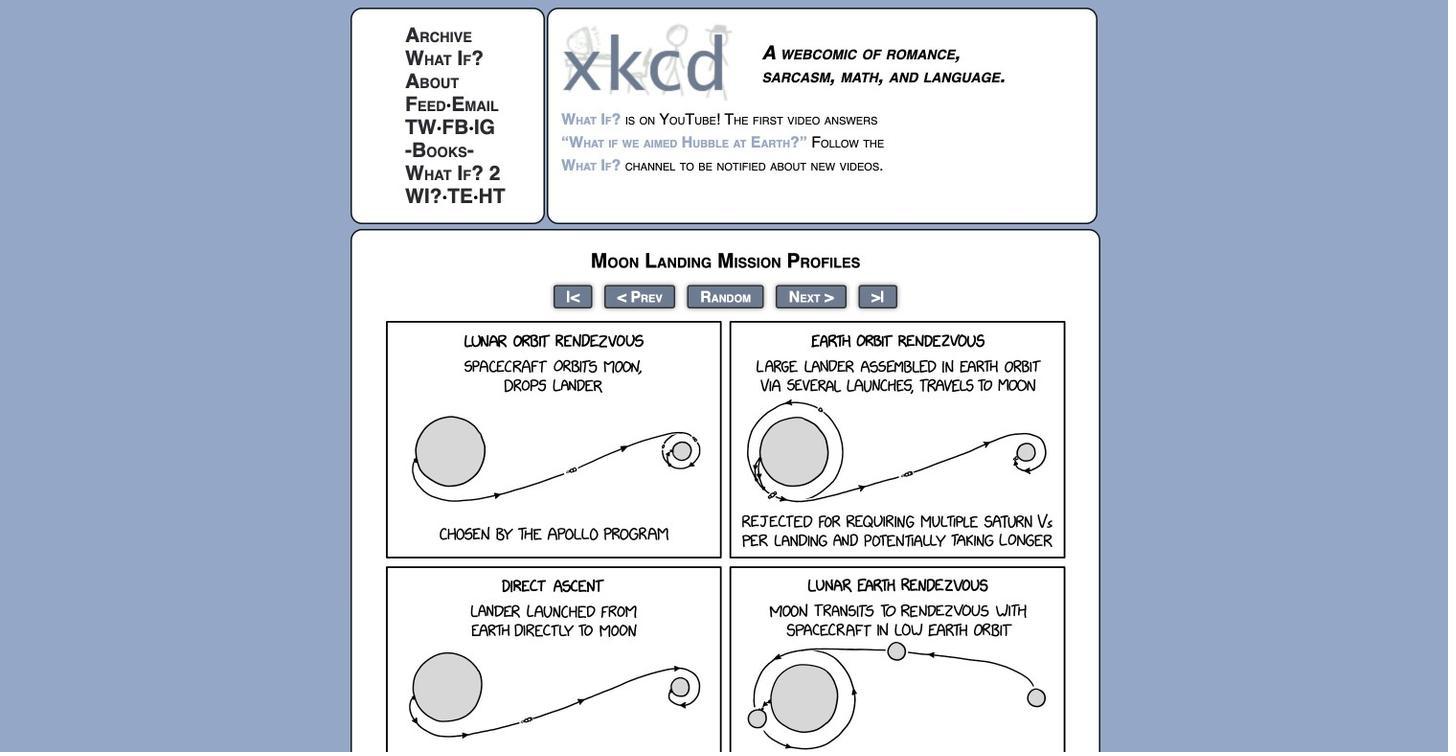 Task type: describe. For each thing, give the bounding box(es) containing it.
xkcd.com logo image
[[562, 22, 739, 102]]



Task type: locate. For each thing, give the bounding box(es) containing it.
moon landing mission profiles image
[[386, 321, 1066, 752]]



